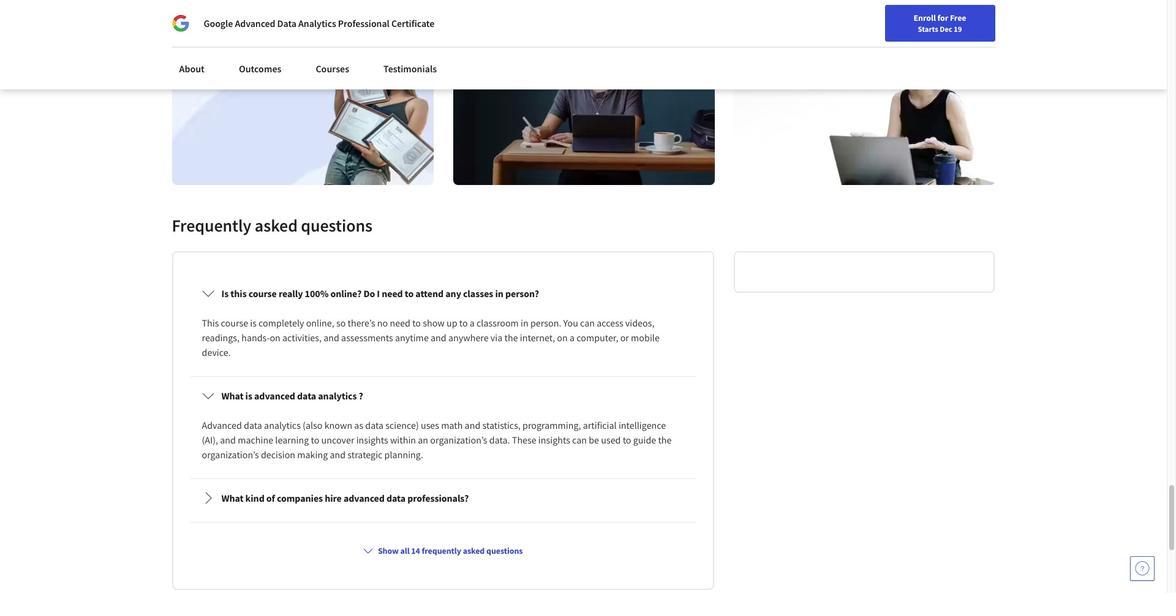 Task type: locate. For each thing, give the bounding box(es) containing it.
need inside this course is completely online, so there's no need to show up to a classroom in person. you can access videos, readings, hands-on activities, and assessments anytime and anywhere via the internet, on a computer, or mobile device.
[[390, 317, 411, 329]]

access
[[597, 317, 624, 329]]

advanced left data
[[235, 17, 275, 29]]

1 vertical spatial can
[[572, 434, 587, 446]]

19
[[954, 24, 962, 34]]

a down the you
[[570, 332, 575, 344]]

1 vertical spatial advanced
[[202, 419, 242, 431]]

a
[[470, 317, 475, 329], [570, 332, 575, 344]]

what inside dropdown button
[[222, 390, 244, 402]]

google image
[[172, 15, 189, 32]]

learning
[[275, 434, 309, 446]]

advanced inside advanced data analytics (also known as data science) uses math and statistics, programming, artificial intelligence (ai), and machine learning to uncover insights within an organization's data. these insights can be used to guide the organization's decision making and strategic planning.
[[202, 419, 242, 431]]

can left be
[[572, 434, 587, 446]]

show
[[378, 545, 399, 556]]

english button
[[910, 25, 984, 64]]

2 what from the top
[[222, 492, 244, 504]]

is this course really 100% online? do i need to attend any classes in person? button
[[192, 276, 694, 311]]

is up hands- at the bottom of the page
[[250, 317, 257, 329]]

1 vertical spatial a
[[570, 332, 575, 344]]

on
[[270, 332, 281, 344], [557, 332, 568, 344]]

analytics up learning
[[264, 419, 301, 431]]

0 horizontal spatial the
[[505, 332, 518, 344]]

1 vertical spatial course
[[221, 317, 248, 329]]

data up (also
[[297, 390, 316, 402]]

enroll for free starts dec 19
[[914, 12, 967, 34]]

completely
[[259, 317, 304, 329]]

course right this
[[249, 287, 277, 300]]

0 horizontal spatial questions
[[301, 214, 373, 237]]

the right guide
[[658, 434, 672, 446]]

activities,
[[283, 332, 322, 344]]

organization's
[[430, 434, 488, 446], [202, 449, 259, 461]]

data inside 'what kind of companies hire advanced data professionals?' "dropdown button"
[[387, 492, 406, 504]]

in up internet,
[[521, 317, 529, 329]]

0 vertical spatial asked
[[255, 214, 298, 237]]

0 horizontal spatial a
[[470, 317, 475, 329]]

on down completely
[[270, 332, 281, 344]]

you
[[564, 317, 578, 329]]

can right the you
[[580, 317, 595, 329]]

be
[[589, 434, 599, 446]]

organization's down (ai),
[[202, 449, 259, 461]]

is
[[250, 317, 257, 329], [246, 390, 252, 402]]

or
[[621, 332, 629, 344]]

advanced right hire
[[344, 492, 385, 504]]

do
[[364, 287, 375, 300]]

1 vertical spatial analytics
[[264, 419, 301, 431]]

and
[[324, 332, 339, 344], [431, 332, 447, 344], [465, 419, 481, 431], [220, 434, 236, 446], [330, 449, 346, 461]]

internet,
[[520, 332, 555, 344]]

0 vertical spatial can
[[580, 317, 595, 329]]

None search field
[[175, 32, 469, 57]]

can
[[580, 317, 595, 329], [572, 434, 587, 446]]

data
[[277, 17, 297, 29]]

advanced up learning
[[254, 390, 295, 402]]

(ai),
[[202, 434, 218, 446]]

?
[[359, 390, 363, 402]]

1 vertical spatial the
[[658, 434, 672, 446]]

2 on from the left
[[557, 332, 568, 344]]

1 vertical spatial is
[[246, 390, 252, 402]]

about link
[[172, 55, 212, 82]]

is inside dropdown button
[[246, 390, 252, 402]]

kind
[[246, 492, 265, 504]]

0 horizontal spatial insights
[[356, 434, 388, 446]]

what
[[222, 390, 244, 402], [222, 492, 244, 504]]

insights up "strategic"
[[356, 434, 388, 446]]

1 vertical spatial organization's
[[202, 449, 259, 461]]

analytics left ?
[[318, 390, 357, 402]]

0 horizontal spatial organization's
[[202, 449, 259, 461]]

1 horizontal spatial on
[[557, 332, 568, 344]]

analytics inside advanced data analytics (also known as data science) uses math and statistics, programming, artificial intelligence (ai), and machine learning to uncover insights within an organization's data. these insights can be used to guide the organization's decision making and strategic planning.
[[264, 419, 301, 431]]

outcomes
[[239, 63, 282, 75]]

can inside advanced data analytics (also known as data science) uses math and statistics, programming, artificial intelligence (ai), and machine learning to uncover insights within an organization's data. these insights can be used to guide the organization's decision making and strategic planning.
[[572, 434, 587, 446]]

and right (ai),
[[220, 434, 236, 446]]

0 horizontal spatial on
[[270, 332, 281, 344]]

course
[[249, 287, 277, 300], [221, 317, 248, 329]]

to left the attend
[[405, 287, 414, 300]]

statistics,
[[483, 419, 521, 431]]

uncover
[[321, 434, 355, 446]]

used
[[601, 434, 621, 446]]

what is advanced data analytics ?
[[222, 390, 363, 402]]

0 vertical spatial the
[[505, 332, 518, 344]]

dec
[[940, 24, 953, 34]]

person.
[[531, 317, 562, 329]]

1 horizontal spatial the
[[658, 434, 672, 446]]

attend
[[416, 287, 444, 300]]

what is advanced data analytics ? button
[[192, 379, 694, 413]]

need
[[382, 287, 403, 300], [390, 317, 411, 329]]

strategic
[[348, 449, 383, 461]]

advanced inside "dropdown button"
[[344, 492, 385, 504]]

on down the you
[[557, 332, 568, 344]]

this course is completely online, so there's no need to show up to a classroom in person. you can access videos, readings, hands-on activities, and assessments anytime and anywhere via the internet, on a computer, or mobile device.
[[202, 317, 662, 358]]

0 horizontal spatial in
[[495, 287, 504, 300]]

up
[[447, 317, 458, 329]]

professional
[[338, 17, 390, 29]]

your
[[809, 39, 826, 50]]

analytics
[[318, 390, 357, 402], [264, 419, 301, 431]]

1 horizontal spatial organization's
[[430, 434, 488, 446]]

data left the professionals?
[[387, 492, 406, 504]]

0 vertical spatial advanced
[[235, 17, 275, 29]]

what left kind
[[222, 492, 244, 504]]

need for no
[[390, 317, 411, 329]]

0 vertical spatial a
[[470, 317, 475, 329]]

1 horizontal spatial analytics
[[318, 390, 357, 402]]

organization's down math
[[430, 434, 488, 446]]

1 horizontal spatial asked
[[463, 545, 485, 556]]

data inside the what is advanced data analytics ? dropdown button
[[297, 390, 316, 402]]

1 horizontal spatial insights
[[539, 434, 571, 446]]

data
[[297, 390, 316, 402], [244, 419, 262, 431], [365, 419, 384, 431], [387, 492, 406, 504]]

0 horizontal spatial advanced
[[254, 390, 295, 402]]

1 horizontal spatial a
[[570, 332, 575, 344]]

asked
[[255, 214, 298, 237], [463, 545, 485, 556]]

0 horizontal spatial analytics
[[264, 419, 301, 431]]

100%
[[305, 287, 329, 300]]

need right i on the left of the page
[[382, 287, 403, 300]]

is inside this course is completely online, so there's no need to show up to a classroom in person. you can access videos, readings, hands-on activities, and assessments anytime and anywhere via the internet, on a computer, or mobile device.
[[250, 317, 257, 329]]

0 vertical spatial in
[[495, 287, 504, 300]]

what for what kind of companies hire advanced data professionals?
[[222, 492, 244, 504]]

course up readings,
[[221, 317, 248, 329]]

1 horizontal spatial questions
[[487, 545, 523, 556]]

is up machine
[[246, 390, 252, 402]]

course inside this course is completely online, so there's no need to show up to a classroom in person. you can access videos, readings, hands-on activities, and assessments anytime and anywhere via the internet, on a computer, or mobile device.
[[221, 317, 248, 329]]

in inside dropdown button
[[495, 287, 504, 300]]

0 vertical spatial analytics
[[318, 390, 357, 402]]

1 vertical spatial what
[[222, 492, 244, 504]]

advanced up (ai),
[[202, 419, 242, 431]]

0 vertical spatial questions
[[301, 214, 373, 237]]

need for i
[[382, 287, 403, 300]]

questions inside dropdown button
[[487, 545, 523, 556]]

0 vertical spatial organization's
[[430, 434, 488, 446]]

what inside "dropdown button"
[[222, 492, 244, 504]]

(also
[[303, 419, 323, 431]]

insights
[[356, 434, 388, 446], [539, 434, 571, 446]]

what down device.
[[222, 390, 244, 402]]

show all 14 frequently asked questions button
[[358, 540, 528, 562]]

0 vertical spatial advanced
[[254, 390, 295, 402]]

a up anywhere
[[470, 317, 475, 329]]

insights down 'programming,'
[[539, 434, 571, 446]]

1 vertical spatial questions
[[487, 545, 523, 556]]

0 vertical spatial what
[[222, 390, 244, 402]]

the right via
[[505, 332, 518, 344]]

0 vertical spatial is
[[250, 317, 257, 329]]

0 horizontal spatial asked
[[255, 214, 298, 237]]

need right no
[[390, 317, 411, 329]]

1 vertical spatial advanced
[[344, 492, 385, 504]]

1 vertical spatial need
[[390, 317, 411, 329]]

data right as
[[365, 419, 384, 431]]

to up making
[[311, 434, 319, 446]]

asked inside dropdown button
[[463, 545, 485, 556]]

1 horizontal spatial advanced
[[344, 492, 385, 504]]

advanced data analytics (also known as data science) uses math and statistics, programming, artificial intelligence (ai), and machine learning to uncover insights within an organization's data. these insights can be used to guide the organization's decision making and strategic planning.
[[202, 419, 674, 461]]

is this course really 100% online? do i need to attend any classes in person?
[[222, 287, 539, 300]]

1 vertical spatial asked
[[463, 545, 485, 556]]

2 insights from the left
[[539, 434, 571, 446]]

0 vertical spatial need
[[382, 287, 403, 300]]

1 what from the top
[[222, 390, 244, 402]]

hire
[[325, 492, 342, 504]]

need inside dropdown button
[[382, 287, 403, 300]]

1 vertical spatial in
[[521, 317, 529, 329]]

free
[[950, 12, 967, 23]]

0 vertical spatial course
[[249, 287, 277, 300]]

questions
[[301, 214, 373, 237], [487, 545, 523, 556]]

find
[[792, 39, 808, 50]]

1 horizontal spatial in
[[521, 317, 529, 329]]

new
[[827, 39, 843, 50]]

in right classes
[[495, 287, 504, 300]]

intelligence
[[619, 419, 666, 431]]

advanced
[[254, 390, 295, 402], [344, 492, 385, 504]]



Task type: vqa. For each thing, say whether or not it's contained in the screenshot.
'show notifications' image
no



Task type: describe. For each thing, give the bounding box(es) containing it.
testimonials
[[384, 63, 437, 75]]

what kind of companies hire advanced data professionals?
[[222, 492, 469, 504]]

within
[[390, 434, 416, 446]]

hands-
[[242, 332, 270, 344]]

can inside this course is completely online, so there's no need to show up to a classroom in person. you can access videos, readings, hands-on activities, and assessments anytime and anywhere via the internet, on a computer, or mobile device.
[[580, 317, 595, 329]]

collapsed list
[[188, 272, 699, 593]]

to inside dropdown button
[[405, 287, 414, 300]]

artificial
[[583, 419, 617, 431]]

find your new career
[[792, 39, 869, 50]]

to up anytime
[[413, 317, 421, 329]]

testimonials link
[[376, 55, 444, 82]]

no
[[377, 317, 388, 329]]

decision
[[261, 449, 295, 461]]

there's
[[348, 317, 375, 329]]

1 on from the left
[[270, 332, 281, 344]]

frequently asked questions
[[172, 214, 373, 237]]

online?
[[331, 287, 362, 300]]

i
[[377, 287, 380, 300]]

any
[[446, 287, 461, 300]]

1 insights from the left
[[356, 434, 388, 446]]

mobile
[[631, 332, 660, 344]]

shopping cart: 1 item image
[[881, 34, 904, 53]]

courses
[[316, 63, 349, 75]]

anytime
[[395, 332, 429, 344]]

google advanced data analytics professional certificate
[[204, 17, 435, 29]]

making
[[297, 449, 328, 461]]

for
[[938, 12, 949, 23]]

classroom
[[477, 317, 519, 329]]

math
[[441, 419, 463, 431]]

data.
[[490, 434, 510, 446]]

anywhere
[[449, 332, 489, 344]]

an
[[418, 434, 428, 446]]

to right up
[[459, 317, 468, 329]]

google
[[204, 17, 233, 29]]

planning.
[[385, 449, 423, 461]]

find your new career link
[[786, 37, 875, 52]]

so
[[336, 317, 346, 329]]

guide
[[634, 434, 657, 446]]

computer,
[[577, 332, 619, 344]]

companies
[[277, 492, 323, 504]]

analytics inside the what is advanced data analytics ? dropdown button
[[318, 390, 357, 402]]

science)
[[386, 419, 419, 431]]

advanced inside dropdown button
[[254, 390, 295, 402]]

known
[[325, 419, 352, 431]]

frequently
[[172, 214, 252, 237]]

professionals?
[[408, 492, 469, 504]]

course inside dropdown button
[[249, 287, 277, 300]]

really
[[279, 287, 303, 300]]

device.
[[202, 346, 231, 358]]

for
[[181, 6, 195, 18]]

certificate
[[392, 17, 435, 29]]

help center image
[[1136, 561, 1150, 576]]

and down so
[[324, 332, 339, 344]]

this
[[202, 317, 219, 329]]

this
[[231, 287, 247, 300]]

starts
[[918, 24, 939, 34]]

assessments
[[341, 332, 393, 344]]

uses
[[421, 419, 439, 431]]

outcomes link
[[232, 55, 289, 82]]

classes
[[463, 287, 494, 300]]

data up machine
[[244, 419, 262, 431]]

and down uncover
[[330, 449, 346, 461]]

about
[[179, 63, 205, 75]]

of
[[266, 492, 275, 504]]

the inside this course is completely online, so there's no need to show up to a classroom in person. you can access videos, readings, hands-on activities, and assessments anytime and anywhere via the internet, on a computer, or mobile device.
[[505, 332, 518, 344]]

what kind of companies hire advanced data professionals? button
[[192, 481, 694, 515]]

machine
[[238, 434, 273, 446]]

what for what is advanced data analytics ?
[[222, 390, 244, 402]]

readings,
[[202, 332, 240, 344]]

and right math
[[465, 419, 481, 431]]

the inside advanced data analytics (also known as data science) uses math and statistics, programming, artificial intelligence (ai), and machine learning to uncover insights within an organization's data. these insights can be used to guide the organization's decision making and strategic planning.
[[658, 434, 672, 446]]

to right 'used'
[[623, 434, 632, 446]]

person?
[[506, 287, 539, 300]]

and down show
[[431, 332, 447, 344]]

courses link
[[309, 55, 357, 82]]

in inside this course is completely online, so there's no need to show up to a classroom in person. you can access videos, readings, hands-on activities, and assessments anytime and anywhere via the internet, on a computer, or mobile device.
[[521, 317, 529, 329]]

via
[[491, 332, 503, 344]]

all
[[401, 545, 410, 556]]

enroll
[[914, 12, 936, 23]]

14
[[411, 545, 420, 556]]

these
[[512, 434, 537, 446]]

videos,
[[626, 317, 655, 329]]

show all 14 frequently asked questions
[[378, 545, 523, 556]]

for link
[[176, 0, 250, 25]]

career
[[845, 39, 869, 50]]

frequently
[[422, 545, 461, 556]]

as
[[354, 419, 364, 431]]

online,
[[306, 317, 334, 329]]



